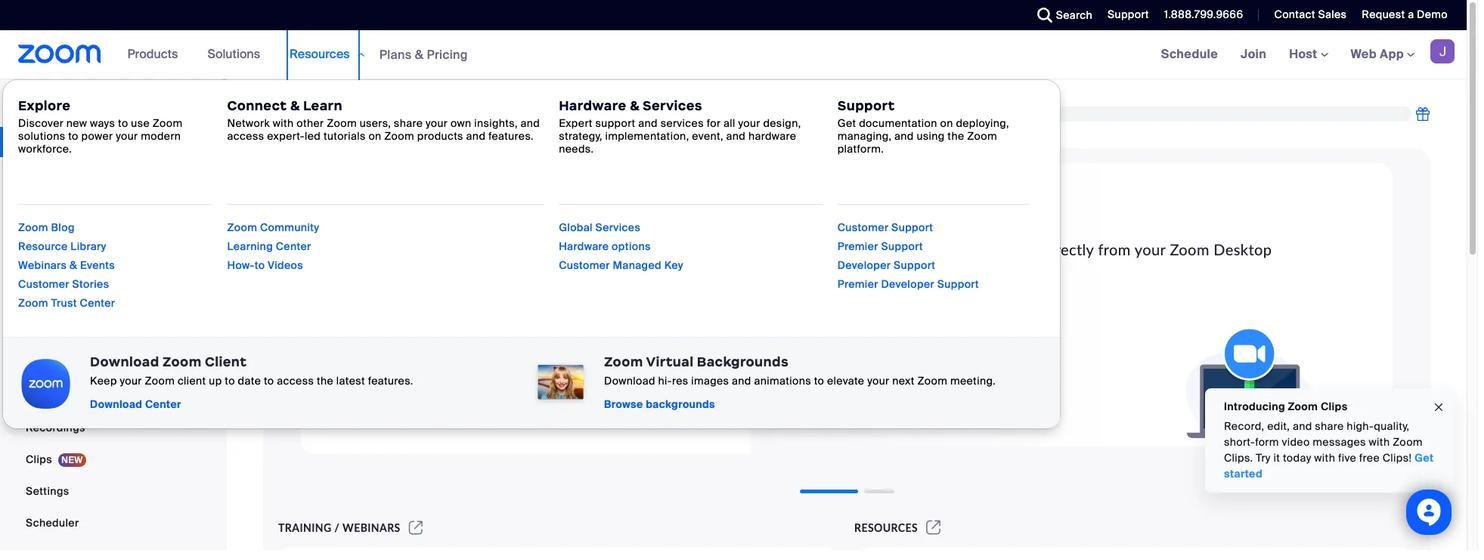 Task type: locate. For each thing, give the bounding box(es) containing it.
you're
[[736, 123, 766, 136]]

resource
[[18, 240, 68, 253]]

expert
[[559, 117, 593, 130]]

plans
[[379, 47, 412, 62]]

0 vertical spatial customer
[[838, 221, 889, 235]]

download up recordings link
[[90, 398, 142, 412]]

on right the you're
[[769, 123, 782, 136]]

get right clips!
[[1415, 452, 1435, 465]]

customer
[[838, 221, 889, 235], [559, 259, 610, 272], [18, 278, 69, 291]]

hardware inside the hardware & services expert support and services for all your design, strategy, implementation, event, and hardware needs.
[[559, 98, 627, 114]]

personal
[[9, 100, 60, 112]]

products button
[[128, 30, 185, 79]]

web app button
[[1351, 46, 1415, 62]]

2 horizontal spatial customer
[[838, 221, 889, 235]]

meetings
[[26, 199, 74, 213]]

virtual
[[646, 354, 694, 371]]

zoom right gift!
[[968, 129, 998, 143]]

0 vertical spatial get
[[838, 117, 857, 130]]

1 horizontal spatial customer
[[559, 259, 610, 272]]

customer down the hardware options link
[[559, 259, 610, 272]]

1 horizontal spatial center
[[145, 398, 181, 412]]

and down customer support link
[[881, 241, 906, 259]]

zoom left your
[[437, 249, 477, 267]]

meetings
[[976, 241, 1039, 259]]

1 vertical spatial join
[[476, 373, 504, 391]]

& up support
[[630, 98, 640, 114]]

zoom
[[153, 117, 183, 130], [327, 117, 357, 130], [385, 129, 415, 143], [968, 129, 998, 143], [18, 221, 48, 235], [227, 221, 257, 235], [1171, 241, 1210, 259], [437, 249, 477, 267], [18, 297, 48, 310], [163, 354, 202, 371], [604, 354, 644, 371], [145, 374, 175, 388], [918, 374, 948, 388], [1289, 400, 1319, 414], [1394, 436, 1424, 449]]

1 personal from the top
[[26, 294, 71, 308]]

hardware
[[749, 129, 797, 143]]

how-to videos link
[[227, 259, 303, 272]]

with down messages
[[1315, 452, 1336, 465]]

to inside zoom virtual backgrounds download hi-res images and animations to elevate your next zoom meeting.
[[814, 374, 825, 388]]

0 vertical spatial personal
[[26, 294, 71, 308]]

webinars down resource
[[18, 259, 67, 272]]

0 horizontal spatial get
[[838, 117, 857, 130]]

on right special
[[941, 117, 954, 130]]

on
[[941, 117, 954, 130], [769, 123, 782, 136], [369, 129, 382, 143]]

download zoom client image
[[18, 355, 75, 412]]

services up the services
[[643, 98, 703, 114]]

share up messages
[[1316, 420, 1345, 433]]

0 vertical spatial the
[[948, 129, 965, 143]]

and inside start, join, and schedule meetings directly from your zoom desktop client.
[[881, 241, 906, 259]]

your right the from
[[1135, 241, 1166, 259]]

zoom up clips!
[[1394, 436, 1424, 449]]

features. right 'own'
[[489, 129, 534, 143]]

0 horizontal spatial a
[[893, 123, 899, 136]]

edit,
[[1268, 420, 1291, 433]]

discover
[[18, 117, 64, 130]]

0 vertical spatial services
[[643, 98, 703, 114]]

customer inside zoom blog resource library webinars & events customer stories zoom trust center
[[18, 278, 69, 291]]

way
[[810, 123, 829, 136]]

personal menu menu
[[0, 127, 222, 551]]

center down stories in the left of the page
[[80, 297, 115, 310]]

to down learning center link
[[255, 259, 265, 272]]

download up keep
[[90, 354, 159, 371]]

1 vertical spatial get
[[1415, 452, 1435, 465]]

services
[[661, 117, 704, 130]]

1 horizontal spatial access
[[277, 374, 314, 388]]

1 vertical spatial webinars
[[18, 259, 67, 272]]

premier down customer support link
[[838, 240, 879, 253]]

personal down trust
[[26, 326, 71, 340]]

personal
[[26, 294, 71, 308], [26, 326, 71, 340]]

and left using
[[895, 129, 914, 143]]

1 horizontal spatial clips
[[1321, 400, 1348, 414]]

0 horizontal spatial access
[[227, 129, 264, 143]]

clips up high-
[[1321, 400, 1348, 414]]

& inside "connect & learn network with other zoom users, share your own insights, and access expert-led tutorials on zoom products and features."
[[290, 98, 300, 114]]

support
[[596, 117, 636, 130]]

0 vertical spatial with
[[273, 117, 294, 130]]

0 vertical spatial share
[[394, 117, 423, 130]]

plans & pricing
[[379, 47, 468, 62]]

0 vertical spatial features.
[[489, 129, 534, 143]]

to right way
[[832, 123, 843, 136]]

developer down the "premier support" link
[[838, 259, 891, 272]]

support up the premier developer support link
[[894, 259, 936, 272]]

to right others
[[458, 373, 472, 391]]

1 horizontal spatial a
[[1409, 8, 1415, 21]]

notes
[[26, 390, 57, 403]]

implementation,
[[606, 129, 690, 143]]

your left next
[[868, 374, 890, 388]]

support up the developer support link
[[882, 240, 923, 253]]

get started link
[[1225, 452, 1435, 481]]

with right the 0
[[273, 117, 294, 130]]

today
[[1284, 452, 1312, 465]]

search
[[1057, 8, 1093, 22]]

0 vertical spatial join
[[1241, 46, 1267, 62]]

access inside "connect & learn network with other zoom users, share your own insights, and access expert-led tutorials on zoom products and features."
[[227, 129, 264, 143]]

to right date
[[264, 374, 274, 388]]

a left demo
[[1409, 8, 1415, 21]]

start,
[[806, 241, 843, 259]]

the left latest
[[317, 374, 334, 388]]

schedule
[[911, 241, 972, 259]]

zoom community learning center how-to videos
[[227, 221, 320, 272]]

& right plans
[[415, 47, 424, 62]]

features. right latest
[[368, 374, 414, 388]]

0 vertical spatial clips
[[1321, 400, 1348, 414]]

and
[[521, 117, 540, 130], [639, 117, 658, 130], [466, 129, 486, 143], [727, 129, 746, 143], [895, 129, 914, 143], [881, 241, 906, 259], [732, 374, 752, 388], [1293, 420, 1313, 433]]

your left 'own'
[[426, 117, 448, 130]]

download down let's get started!
[[362, 249, 433, 267]]

blog
[[51, 221, 75, 235]]

access left 3 at the left bottom
[[277, 374, 314, 388]]

zoom inside support get documentation on deploying, managing, and using the zoom platform.
[[968, 129, 998, 143]]

customer down "phone"
[[18, 278, 69, 291]]

1 horizontal spatial the
[[948, 129, 965, 143]]

and up video at the right of the page
[[1293, 420, 1313, 433]]

global services hardware options customer managed key
[[559, 221, 684, 272]]

& for connect
[[290, 98, 300, 114]]

clips up settings
[[26, 453, 52, 467]]

zoom up learning
[[227, 221, 257, 235]]

1.888.799.9666 button
[[1153, 0, 1248, 30], [1165, 8, 1244, 21]]

webinars inside zoom blog resource library webinars & events customer stories zoom trust center
[[18, 259, 67, 272]]

2 hardware from the top
[[559, 240, 609, 253]]

settings
[[26, 485, 69, 499]]

download
[[362, 249, 433, 267], [90, 354, 159, 371], [604, 374, 656, 388], [90, 398, 142, 412]]

0 vertical spatial center
[[276, 240, 311, 253]]

zoom right next
[[918, 374, 948, 388]]

2 horizontal spatial center
[[276, 240, 311, 253]]

products
[[417, 129, 464, 143]]

support up receiving
[[838, 98, 895, 114]]

access down 'connect'
[[227, 129, 264, 143]]

2 horizontal spatial with
[[1370, 436, 1391, 449]]

1 vertical spatial features.
[[368, 374, 414, 388]]

free
[[1360, 452, 1381, 465]]

join left host
[[1241, 46, 1267, 62]]

0 horizontal spatial services
[[596, 221, 641, 235]]

solutions
[[18, 129, 65, 143]]

0 horizontal spatial center
[[80, 297, 115, 310]]

zoom blog link
[[18, 221, 75, 235]]

your inside zoom virtual backgrounds download hi-res images and animations to elevate your next zoom meeting.
[[868, 374, 890, 388]]

0 vertical spatial hardware
[[559, 98, 627, 114]]

personal for personal devices
[[26, 326, 71, 340]]

clips inside 'personal menu' menu
[[26, 453, 52, 467]]

1 vertical spatial share
[[1316, 420, 1345, 433]]

download up browse
[[604, 374, 656, 388]]

to right up on the left bottom of page
[[225, 374, 235, 388]]

& right of
[[290, 98, 300, 114]]

your
[[426, 117, 448, 130], [739, 117, 761, 130], [785, 123, 807, 136], [116, 129, 138, 143], [1135, 241, 1166, 259], [120, 374, 142, 388], [868, 374, 890, 388]]

the inside download zoom client keep your zoom client up to date to access the latest features.
[[317, 374, 334, 388]]

and right support
[[639, 117, 658, 130]]

center down client
[[145, 398, 181, 412]]

0 vertical spatial access
[[227, 129, 264, 143]]

premier developer support link
[[838, 278, 980, 291]]

webinars down meetings
[[26, 231, 74, 244]]

share right 'users,'
[[394, 117, 423, 130]]

1 horizontal spatial share
[[1316, 420, 1345, 433]]

led
[[305, 129, 321, 143]]

receiving
[[846, 123, 890, 136]]

premier down the developer support link
[[838, 278, 879, 291]]

1 vertical spatial access
[[277, 374, 314, 388]]

phone link
[[0, 254, 222, 284]]

join right others
[[476, 373, 504, 391]]

1 hardware from the top
[[559, 98, 627, 114]]

a left special
[[893, 123, 899, 136]]

0 horizontal spatial share
[[394, 117, 423, 130]]

record,
[[1225, 420, 1265, 433]]

zoom inside zoom community learning center how-to videos
[[227, 221, 257, 235]]

documentation
[[859, 117, 938, 130]]

your right ways
[[116, 129, 138, 143]]

0 horizontal spatial features.
[[368, 374, 414, 388]]

download inside zoom virtual backgrounds download hi-res images and animations to elevate your next zoom meeting.
[[604, 374, 656, 388]]

your inside the hardware & services expert support and services for all your design, strategy, implementation, event, and hardware needs.
[[739, 117, 761, 130]]

with up free
[[1370, 436, 1391, 449]]

customer up join,
[[838, 221, 889, 235]]

personal down customer stories link on the left
[[26, 294, 71, 308]]

request
[[1363, 8, 1406, 21]]

1 vertical spatial clips
[[26, 453, 52, 467]]

product information navigation
[[2, 30, 1062, 430]]

0 horizontal spatial customer
[[18, 278, 69, 291]]

zoom blog resource library webinars & events customer stories zoom trust center
[[18, 221, 115, 310]]

2 personal from the top
[[26, 326, 71, 340]]

completed
[[295, 108, 340, 120]]

your up download center
[[120, 374, 142, 388]]

products
[[128, 46, 178, 62]]

and inside support get documentation on deploying, managing, and using the zoom platform.
[[895, 129, 914, 143]]

1 horizontal spatial get
[[1415, 452, 1435, 465]]

zoom inside start, join, and schedule meetings directly from your zoom desktop client.
[[1171, 241, 1210, 259]]

0 vertical spatial webinars
[[26, 231, 74, 244]]

zoom up edit,
[[1289, 400, 1319, 414]]

0 horizontal spatial the
[[317, 374, 334, 388]]

stories
[[72, 278, 109, 291]]

to left elevate
[[814, 374, 825, 388]]

hardware & services expert support and services for all your design, strategy, implementation, event, and hardware needs.
[[559, 98, 802, 156]]

share inside "connect & learn network with other zoom users, share your own insights, and access expert-led tutorials on zoom products and features."
[[394, 117, 423, 130]]

your inside download zoom client keep your zoom client up to date to access the latest features.
[[120, 374, 142, 388]]

join,
[[848, 241, 877, 259]]

strategy,
[[559, 129, 603, 143]]

zoom up client
[[163, 354, 202, 371]]

1 horizontal spatial features.
[[489, 129, 534, 143]]

client
[[205, 354, 247, 371]]

2 horizontal spatial on
[[941, 117, 954, 130]]

1 vertical spatial hardware
[[559, 240, 609, 253]]

1 vertical spatial the
[[317, 374, 334, 388]]

event,
[[692, 129, 724, 143]]

zoom down learn
[[327, 117, 357, 130]]

1 vertical spatial center
[[80, 297, 115, 310]]

download center link
[[90, 398, 181, 412]]

your right the all
[[739, 117, 761, 130]]

0 vertical spatial premier
[[838, 240, 879, 253]]

download inside download zoom client keep your zoom client up to date to access the latest features.
[[90, 354, 159, 371]]

developer down the developer support link
[[882, 278, 935, 291]]

keep
[[90, 374, 117, 388]]

0 horizontal spatial clips
[[26, 453, 52, 467]]

& inside the hardware & services expert support and services for all your design, strategy, implementation, event, and hardware needs.
[[630, 98, 640, 114]]

and right the products
[[466, 129, 486, 143]]

of
[[275, 108, 284, 120]]

browse backgrounds link
[[604, 398, 716, 412]]

others
[[405, 373, 454, 391]]

events
[[80, 259, 115, 272]]

special
[[902, 123, 936, 136]]

zoom inside record, edit, and share high-quality, short-form video messages with zoom clips. try it today with five free clips!
[[1394, 436, 1424, 449]]

resource library link
[[18, 240, 106, 253]]

your inside start, join, and schedule meetings directly from your zoom desktop client.
[[1135, 241, 1166, 259]]

network
[[227, 117, 270, 130]]

and down backgrounds
[[732, 374, 752, 388]]

hardware down global at left top
[[559, 240, 609, 253]]

0 vertical spatial a
[[1409, 8, 1415, 21]]

zoom logo image
[[18, 45, 101, 64]]

2 vertical spatial customer
[[18, 278, 69, 291]]

get right way
[[838, 117, 857, 130]]

2 vertical spatial with
[[1315, 452, 1336, 465]]

support down schedule
[[938, 278, 980, 291]]

0 horizontal spatial on
[[369, 129, 382, 143]]

center down community
[[276, 240, 311, 253]]

1 horizontal spatial join
[[1241, 46, 1267, 62]]

& up customer stories link on the left
[[70, 259, 77, 272]]

services inside global services hardware options customer managed key
[[596, 221, 641, 235]]

banner
[[0, 30, 1468, 430]]

directly
[[1043, 241, 1094, 259]]

workforce.
[[18, 142, 72, 156]]

on right tutorials
[[369, 129, 382, 143]]

profile picture image
[[1431, 39, 1455, 64]]

1 vertical spatial services
[[596, 221, 641, 235]]

1 vertical spatial customer
[[559, 259, 610, 272]]

webinars inside 'link'
[[26, 231, 74, 244]]

1 vertical spatial premier
[[838, 278, 879, 291]]

1 vertical spatial personal
[[26, 326, 71, 340]]

the right using
[[948, 129, 965, 143]]

1 horizontal spatial with
[[1315, 452, 1336, 465]]

zoom right use
[[153, 117, 183, 130]]

request a demo link
[[1351, 0, 1468, 30], [1363, 8, 1449, 21]]

zoom left client
[[145, 374, 175, 388]]

schedule link
[[1150, 30, 1230, 79]]

backgrounds
[[646, 398, 716, 412]]

zoom community link
[[227, 221, 320, 235]]

five
[[1339, 452, 1357, 465]]

hardware up expert in the left of the page
[[559, 98, 627, 114]]

0 horizontal spatial with
[[273, 117, 294, 130]]

started!
[[398, 187, 463, 209]]

zoom left desktop
[[1171, 241, 1210, 259]]

services up the hardware options link
[[596, 221, 641, 235]]

a
[[1409, 8, 1415, 21], [893, 123, 899, 136]]

1 horizontal spatial services
[[643, 98, 703, 114]]

to
[[118, 117, 128, 130], [832, 123, 843, 136], [68, 129, 78, 143], [481, 249, 496, 267], [255, 259, 265, 272], [458, 373, 472, 391], [225, 374, 235, 388], [264, 374, 274, 388], [814, 374, 825, 388]]

quality,
[[1375, 420, 1410, 433]]

1 vertical spatial a
[[893, 123, 899, 136]]

customer inside global services hardware options customer managed key
[[559, 259, 610, 272]]



Task type: describe. For each thing, give the bounding box(es) containing it.
insights,
[[475, 117, 518, 130]]

connect & learn network with other zoom users, share your own insights, and access expert-led tutorials on zoom products and features.
[[227, 98, 540, 143]]

support inside support get documentation on deploying, managing, and using the zoom platform.
[[838, 98, 895, 114]]

invite
[[362, 373, 401, 391]]

meeting.
[[951, 374, 996, 388]]

your
[[499, 249, 531, 267]]

messages
[[1313, 436, 1367, 449]]

the inside support get documentation on deploying, managing, and using the zoom platform.
[[948, 129, 965, 143]]

devices
[[74, 326, 116, 340]]

desktop
[[1214, 241, 1273, 259]]

recordings
[[26, 421, 85, 435]]

and inside record, edit, and share high-quality, short-form video messages with zoom clips. try it today with five free clips!
[[1293, 420, 1313, 433]]

customer support link
[[838, 221, 934, 235]]

app
[[1381, 46, 1405, 62]]

you're on your way to receiving a special gift!
[[736, 123, 959, 136]]

personal contacts link
[[0, 286, 222, 316]]

customer inside customer support premier support developer support premier developer support
[[838, 221, 889, 235]]

solutions
[[208, 46, 260, 62]]

schedule
[[1162, 46, 1219, 62]]

clips!
[[1383, 452, 1413, 465]]

and right for
[[727, 129, 746, 143]]

and right insights, at the left
[[521, 117, 540, 130]]

clips.
[[1225, 452, 1254, 465]]

join inside meetings navigation
[[1241, 46, 1267, 62]]

close image
[[1434, 399, 1446, 416]]

& inside zoom blog resource library webinars & events customer stories zoom trust center
[[70, 259, 77, 272]]

download center
[[90, 398, 181, 412]]

images
[[692, 374, 730, 388]]

needs.
[[559, 142, 594, 156]]

download for download zoom to your computer
[[362, 249, 433, 267]]

resources button
[[290, 30, 364, 79]]

access inside download zoom client keep your zoom client up to date to access the latest features.
[[277, 374, 314, 388]]

with inside "connect & learn network with other zoom users, share your own insights, and access expert-led tutorials on zoom products and features."
[[273, 117, 294, 130]]

support right search
[[1108, 8, 1150, 21]]

download for download center
[[90, 398, 142, 412]]

global services link
[[559, 221, 641, 235]]

zoom left the products
[[385, 129, 415, 143]]

search button
[[1026, 0, 1097, 30]]

request a demo
[[1363, 8, 1449, 21]]

host
[[1290, 46, 1321, 62]]

training
[[278, 522, 332, 535]]

let's get started!
[[324, 187, 463, 209]]

meetings link
[[0, 191, 222, 221]]

meetings navigation
[[1150, 30, 1468, 79]]

web
[[1351, 46, 1378, 62]]

to left use
[[118, 117, 128, 130]]

get inside support get documentation on deploying, managing, and using the zoom platform.
[[838, 117, 857, 130]]

support up schedule
[[892, 221, 934, 235]]

zoom up browse
[[604, 354, 644, 371]]

zoom up resource
[[18, 221, 48, 235]]

date
[[238, 374, 261, 388]]

ways
[[90, 117, 115, 130]]

tutorials
[[324, 129, 366, 143]]

invite others to join
[[362, 373, 504, 391]]

res
[[672, 374, 689, 388]]

try
[[1257, 452, 1271, 465]]

center inside zoom blog resource library webinars & events customer stories zoom trust center
[[80, 297, 115, 310]]

to left your
[[481, 249, 496, 267]]

home
[[26, 135, 57, 149]]

form
[[1256, 436, 1280, 449]]

other
[[297, 117, 324, 130]]

get inside 'get started'
[[1415, 452, 1435, 465]]

window new image
[[407, 522, 425, 535]]

webinars & events link
[[18, 259, 115, 272]]

all
[[724, 117, 736, 130]]

0 horizontal spatial join
[[476, 373, 504, 391]]

premier support link
[[838, 240, 923, 253]]

features. inside download zoom client keep your zoom client up to date to access the latest features.
[[368, 374, 414, 388]]

whiteboards
[[26, 358, 92, 371]]

1 horizontal spatial on
[[769, 123, 782, 136]]

animations
[[755, 374, 812, 388]]

trust
[[51, 297, 77, 310]]

connect
[[227, 98, 287, 114]]

& for hardware
[[630, 98, 640, 114]]

power
[[81, 129, 113, 143]]

community
[[260, 221, 320, 235]]

download for download zoom client keep your zoom client up to date to access the latest features.
[[90, 354, 159, 371]]

and inside zoom virtual backgrounds download hi-res images and animations to elevate your next zoom meeting.
[[732, 374, 752, 388]]

center inside zoom community learning center how-to videos
[[276, 240, 311, 253]]

1 premier from the top
[[838, 240, 879, 253]]

web app
[[1351, 46, 1405, 62]]

platform.
[[838, 142, 884, 156]]

scheduler
[[26, 517, 79, 530]]

explore
[[18, 98, 71, 114]]

video
[[1283, 436, 1311, 449]]

2 vertical spatial center
[[145, 398, 181, 412]]

personal for personal contacts
[[26, 294, 71, 308]]

managing,
[[838, 129, 892, 143]]

settings link
[[0, 477, 222, 507]]

personal devices
[[26, 326, 116, 340]]

to left power
[[68, 129, 78, 143]]

clips link
[[0, 445, 222, 475]]

contact sales
[[1275, 8, 1348, 21]]

join link
[[1230, 30, 1279, 79]]

zoom left trust
[[18, 297, 48, 310]]

zoom inside "explore discover new ways to use zoom solutions to power your modern workforce."
[[153, 117, 183, 130]]

2 premier from the top
[[838, 278, 879, 291]]

from
[[1099, 241, 1131, 259]]

on inside support get documentation on deploying, managing, and using the zoom platform.
[[941, 117, 954, 130]]

webinars link
[[0, 222, 222, 253]]

resources
[[855, 522, 918, 535]]

share inside record, edit, and share high-quality, short-form video messages with zoom clips. try it today with five free clips!
[[1316, 420, 1345, 433]]

phone
[[26, 262, 59, 276]]

1 vertical spatial developer
[[882, 278, 935, 291]]

hardware inside global services hardware options customer managed key
[[559, 240, 609, 253]]

modern
[[141, 129, 181, 143]]

0
[[267, 108, 273, 120]]

customer stories link
[[18, 278, 109, 291]]

your inside "explore discover new ways to use zoom solutions to power your modern workforce."
[[116, 129, 138, 143]]

support get documentation on deploying, managing, and using the zoom platform.
[[838, 98, 1010, 156]]

0 vertical spatial developer
[[838, 259, 891, 272]]

host button
[[1290, 46, 1329, 62]]

window new image
[[924, 522, 944, 535]]

zoom virtual backgrounds image
[[533, 355, 589, 412]]

0 of 6 completed
[[267, 108, 340, 120]]

& for plans
[[415, 47, 424, 62]]

services inside the hardware & services expert support and services for all your design, strategy, implementation, event, and hardware needs.
[[643, 98, 703, 114]]

1 vertical spatial with
[[1370, 436, 1391, 449]]

your left way
[[785, 123, 807, 136]]

start, join, and schedule meetings directly from your zoom desktop client.
[[806, 241, 1273, 280]]

your inside "connect & learn network with other zoom users, share your own insights, and access expert-led tutorials on zoom products and features."
[[426, 117, 448, 130]]

to inside zoom community learning center how-to videos
[[255, 259, 265, 272]]

banner containing explore
[[0, 30, 1468, 430]]

personal devices link
[[0, 318, 222, 348]]

on inside "connect & learn network with other zoom users, share your own insights, and access expert-led tutorials on zoom products and features."
[[369, 129, 382, 143]]

new
[[66, 117, 87, 130]]

using
[[917, 129, 945, 143]]

features. inside "connect & learn network with other zoom users, share your own insights, and access expert-led tutorials on zoom products and features."
[[489, 129, 534, 143]]

notes link
[[0, 381, 222, 412]]



Task type: vqa. For each thing, say whether or not it's contained in the screenshot.
'Zoom'
yes



